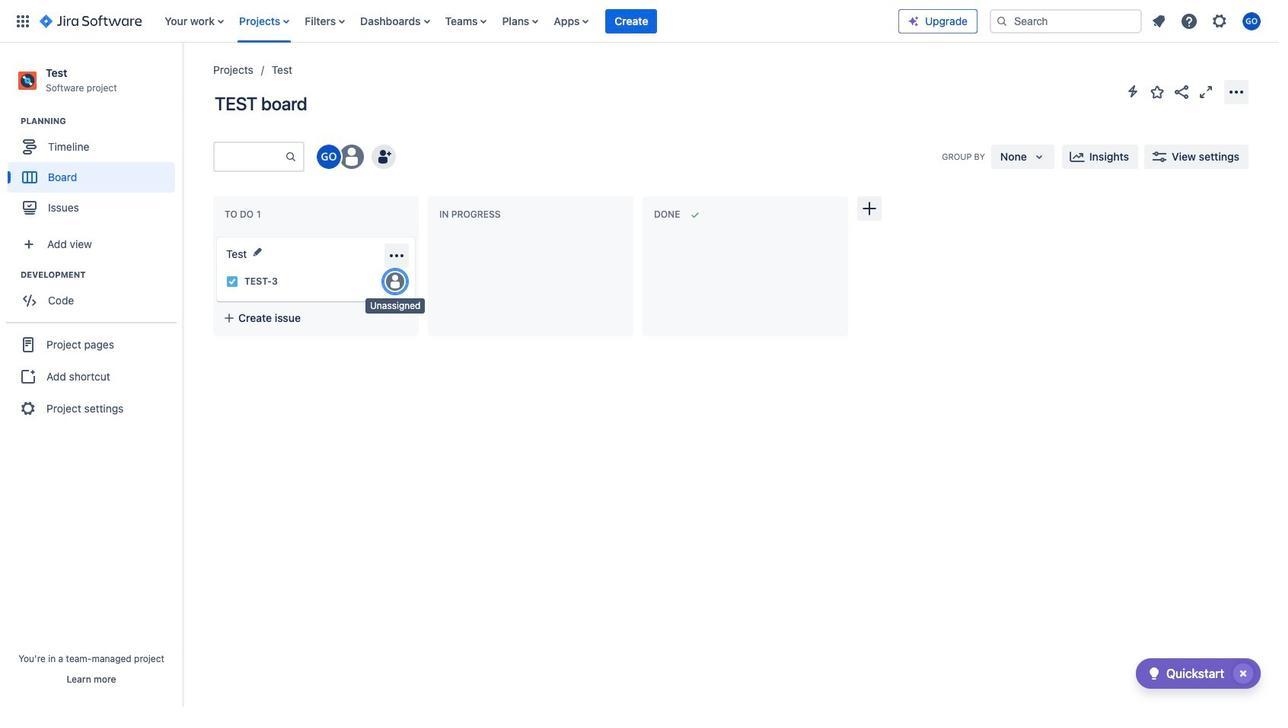 Task type: describe. For each thing, give the bounding box(es) containing it.
create issue image
[[206, 227, 225, 245]]

Search this board text field
[[215, 143, 285, 171]]

settings image
[[1211, 12, 1230, 30]]

sidebar navigation image
[[166, 61, 200, 91]]

2 vertical spatial group
[[6, 322, 177, 431]]

planning image
[[2, 112, 21, 130]]

dismiss quickstart image
[[1232, 662, 1256, 686]]

group for planning icon
[[8, 115, 182, 228]]

notifications image
[[1150, 12, 1169, 30]]

heading for the development "image" group
[[21, 269, 182, 281]]

heading for group for planning icon
[[21, 115, 182, 127]]

help image
[[1181, 12, 1199, 30]]

to do element
[[225, 209, 264, 220]]

Search field
[[990, 9, 1143, 33]]

task image
[[226, 276, 238, 288]]



Task type: locate. For each thing, give the bounding box(es) containing it.
list
[[157, 0, 899, 42], [1146, 7, 1271, 35]]

1 vertical spatial heading
[[21, 269, 182, 281]]

0 horizontal spatial list
[[157, 0, 899, 42]]

sidebar element
[[0, 43, 183, 708]]

more actions for test-3 test image
[[388, 247, 406, 265]]

1 heading from the top
[[21, 115, 182, 127]]

tooltip
[[366, 299, 425, 314]]

1 vertical spatial group
[[8, 269, 182, 321]]

0 vertical spatial group
[[8, 115, 182, 228]]

2 heading from the top
[[21, 269, 182, 281]]

more actions image
[[1228, 83, 1246, 101]]

primary element
[[9, 0, 899, 42]]

1 horizontal spatial list
[[1146, 7, 1271, 35]]

None search field
[[990, 9, 1143, 33]]

create column image
[[861, 200, 879, 218]]

automations menu button icon image
[[1124, 82, 1143, 101]]

add people image
[[375, 148, 393, 166]]

star test board image
[[1149, 83, 1167, 101]]

list item
[[606, 0, 658, 42]]

edit summary image
[[252, 246, 264, 258]]

search image
[[996, 15, 1009, 27]]

your profile and settings image
[[1243, 12, 1262, 30]]

jira software image
[[40, 12, 142, 30], [40, 12, 142, 30]]

0 vertical spatial heading
[[21, 115, 182, 127]]

group for the development "image"
[[8, 269, 182, 321]]

heading
[[21, 115, 182, 127], [21, 269, 182, 281]]

group
[[8, 115, 182, 228], [8, 269, 182, 321], [6, 322, 177, 431]]

enter full screen image
[[1198, 83, 1216, 101]]

appswitcher icon image
[[14, 12, 32, 30]]

check image
[[1146, 665, 1164, 683]]

banner
[[0, 0, 1280, 43]]

development image
[[2, 266, 21, 284]]



Task type: vqa. For each thing, say whether or not it's contained in the screenshot.
Legend image
no



